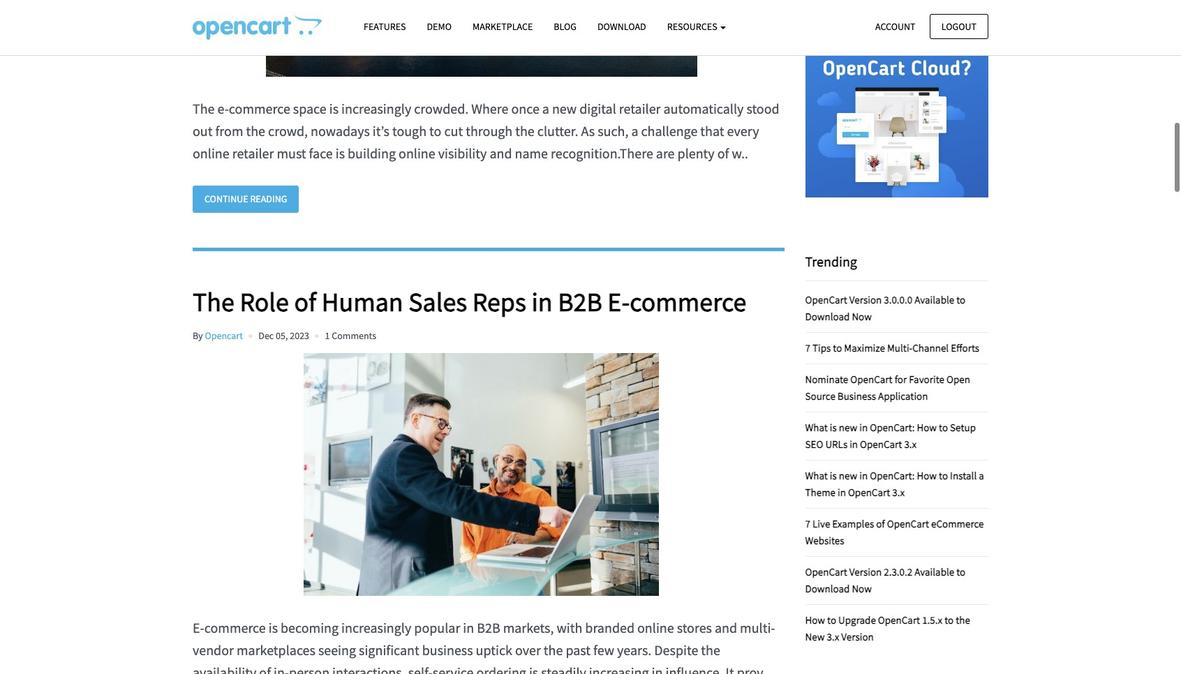 Task type: locate. For each thing, give the bounding box(es) containing it.
service
[[433, 664, 474, 674]]

0 vertical spatial 3.x
[[904, 438, 917, 451]]

to down ecommerce
[[957, 565, 966, 579]]

0 vertical spatial the
[[193, 100, 215, 118]]

to right 1.5.x
[[945, 613, 954, 627]]

2 horizontal spatial online
[[637, 619, 674, 637]]

available right the 3.0.0.0
[[915, 293, 954, 306]]

3.x right the new
[[827, 630, 839, 643]]

a right such,
[[631, 122, 638, 140]]

the left e-
[[193, 100, 215, 118]]

new for what is new in opencart: how to install a theme in opencart 3.x
[[839, 469, 857, 482]]

3.x up 7 live examples of opencart ecommerce websites link
[[892, 486, 905, 499]]

in
[[532, 285, 553, 318], [860, 421, 868, 434], [850, 438, 858, 451], [860, 469, 868, 482], [838, 486, 846, 499], [463, 619, 474, 637], [652, 664, 663, 674]]

0 horizontal spatial and
[[490, 145, 512, 162]]

the power of your llc image
[[193, 0, 771, 77]]

e- inside e-commerce is becoming increasingly popular in b2b markets, with branded online stores and multi- vendor marketplaces seeing significant business uptick over the past few years. despite the availability of in-person interactions, self-service ordering is steadily increasing in influence. it prov..
[[193, 619, 204, 637]]

new down urls
[[839, 469, 857, 482]]

must
[[277, 145, 306, 162]]

examples
[[832, 517, 874, 530]]

online up years. despite
[[637, 619, 674, 637]]

0 horizontal spatial e-
[[193, 619, 204, 637]]

1 vertical spatial b2b
[[477, 619, 500, 637]]

the inside the e-commerce space is increasingly crowded. where once a new digital retailer automatically stood out from the crowd, nowadays it's tough to cut through the clutter. as such, a challenge that every online retailer must face is building online visibility and name recognition.there are plenty of w..
[[193, 100, 215, 118]]

efforts
[[951, 341, 980, 354]]

7 inside 7 live examples of opencart ecommerce websites
[[805, 517, 810, 530]]

download right blog
[[598, 20, 646, 33]]

0 vertical spatial download
[[598, 20, 646, 33]]

available right 2.3.0.2
[[915, 565, 954, 579]]

download inside opencart version 3.0.0.0 available to download now
[[805, 310, 850, 323]]

is up theme
[[830, 469, 837, 482]]

0 vertical spatial retailer
[[619, 100, 661, 118]]

opencart down "trending"
[[805, 293, 847, 306]]

now up upgrade at the right
[[852, 582, 872, 595]]

what up theme
[[805, 469, 828, 482]]

human
[[322, 285, 403, 318]]

version for 3.0.0.0
[[849, 293, 882, 306]]

now for 3.0.0.0
[[852, 310, 872, 323]]

of right examples
[[876, 517, 885, 530]]

1 vertical spatial a
[[631, 122, 638, 140]]

download
[[598, 20, 646, 33], [805, 310, 850, 323], [805, 582, 850, 595]]

where
[[471, 100, 508, 118]]

2 opencart: from the top
[[870, 469, 915, 482]]

1 horizontal spatial e-
[[608, 285, 630, 318]]

in down what is new in opencart: how to setup seo urls in opencart 3.x link
[[860, 469, 868, 482]]

opencart:
[[870, 421, 915, 434], [870, 469, 915, 482]]

now
[[852, 310, 872, 323], [852, 582, 872, 595]]

0 vertical spatial b2b
[[558, 285, 602, 318]]

once
[[511, 100, 539, 118]]

and inside the e-commerce space is increasingly crowded. where once a new digital retailer automatically stood out from the crowd, nowadays it's tough to cut through the clutter. as such, a challenge that every online retailer must face is building online visibility and name recognition.there are plenty of w..
[[490, 145, 512, 162]]

0 vertical spatial available
[[915, 293, 954, 306]]

retailer down from
[[232, 145, 274, 162]]

to inside what is new in opencart: how to install a theme in opencart 3.x
[[939, 469, 948, 482]]

1 what from the top
[[805, 421, 828, 434]]

1 vertical spatial what
[[805, 469, 828, 482]]

and right stores
[[715, 619, 737, 637]]

demo
[[427, 20, 452, 33]]

version inside opencart version 2.3.0.2 available to download now
[[849, 565, 882, 579]]

available
[[915, 293, 954, 306], [915, 565, 954, 579]]

version
[[849, 293, 882, 306], [849, 565, 882, 579], [841, 630, 874, 643]]

download inside "link"
[[598, 20, 646, 33]]

install
[[950, 469, 977, 482]]

now inside opencart version 3.0.0.0 available to download now
[[852, 310, 872, 323]]

opencart - blog image
[[193, 15, 322, 40]]

the up steadily at bottom
[[544, 641, 563, 659]]

1 vertical spatial how
[[917, 469, 937, 482]]

increasingly
[[341, 100, 411, 118], [341, 619, 411, 637]]

3.x inside the what is new in opencart: how to setup seo urls in opencart 3.x
[[904, 438, 917, 451]]

of left w..
[[717, 145, 729, 162]]

version left 2.3.0.2
[[849, 565, 882, 579]]

in right urls
[[850, 438, 858, 451]]

opencart link
[[205, 329, 243, 342]]

automatically
[[664, 100, 744, 118]]

reps
[[472, 285, 526, 318]]

0 vertical spatial what
[[805, 421, 828, 434]]

version down upgrade at the right
[[841, 630, 874, 643]]

1 vertical spatial opencart:
[[870, 469, 915, 482]]

logout
[[942, 20, 977, 32]]

the right 1.5.x
[[956, 613, 970, 627]]

what
[[805, 421, 828, 434], [805, 469, 828, 482]]

increasingly inside e-commerce is becoming increasingly popular in b2b markets, with branded online stores and multi- vendor marketplaces seeing significant business uptick over the past few years. despite the availability of in-person interactions, self-service ordering is steadily increasing in influence. it prov..
[[341, 619, 411, 637]]

opencart up what is new in opencart: how to install a theme in opencart 3.x
[[860, 438, 902, 451]]

1 vertical spatial increasingly
[[341, 619, 411, 637]]

a right install
[[979, 469, 984, 482]]

and down the through
[[490, 145, 512, 162]]

source
[[805, 389, 835, 403]]

0 horizontal spatial a
[[542, 100, 549, 118]]

7 left tips
[[805, 341, 810, 354]]

0 vertical spatial version
[[849, 293, 882, 306]]

new inside the what is new in opencart: how to setup seo urls in opencart 3.x
[[839, 421, 857, 434]]

w..
[[732, 145, 748, 162]]

of left in-
[[259, 664, 271, 674]]

2 horizontal spatial a
[[979, 469, 984, 482]]

theme
[[805, 486, 836, 499]]

what inside the what is new in opencart: how to setup seo urls in opencart 3.x
[[805, 421, 828, 434]]

1 vertical spatial version
[[849, 565, 882, 579]]

0 vertical spatial e-
[[608, 285, 630, 318]]

0 vertical spatial new
[[552, 100, 577, 118]]

resources link
[[657, 15, 737, 39]]

to left install
[[939, 469, 948, 482]]

how for install
[[917, 469, 937, 482]]

resources
[[667, 20, 719, 33]]

2 vertical spatial commerce
[[204, 619, 266, 637]]

how to upgrade opencart 1.5.x to the new 3.x version
[[805, 613, 970, 643]]

opencart: for urls
[[870, 421, 915, 434]]

available inside opencart version 2.3.0.2 available to download now
[[915, 565, 954, 579]]

of up 2023
[[294, 285, 316, 318]]

2 vertical spatial download
[[805, 582, 850, 595]]

1 horizontal spatial retailer
[[619, 100, 661, 118]]

2 7 from the top
[[805, 517, 810, 530]]

is inside what is new in opencart: how to install a theme in opencart 3.x
[[830, 469, 837, 482]]

such,
[[598, 122, 629, 140]]

opencart left 1.5.x
[[878, 613, 920, 627]]

0 vertical spatial commerce
[[229, 100, 290, 118]]

role
[[240, 285, 289, 318]]

how inside what is new in opencart: how to install a theme in opencart 3.x
[[917, 469, 937, 482]]

0 vertical spatial opencart:
[[870, 421, 915, 434]]

the down once
[[515, 122, 535, 140]]

1 comments
[[325, 329, 376, 342]]

new inside what is new in opencart: how to install a theme in opencart 3.x
[[839, 469, 857, 482]]

1 7 from the top
[[805, 341, 810, 354]]

2 vertical spatial how
[[805, 613, 825, 627]]

in right theme
[[838, 486, 846, 499]]

what up seo
[[805, 421, 828, 434]]

3.x up what is new in opencart: how to install a theme in opencart 3.x link
[[904, 438, 917, 451]]

0 horizontal spatial online
[[193, 145, 229, 162]]

how left setup
[[917, 421, 937, 434]]

is
[[329, 100, 339, 118], [336, 145, 345, 162], [830, 421, 837, 434], [830, 469, 837, 482], [269, 619, 278, 637], [529, 664, 538, 674]]

are
[[656, 145, 675, 162]]

opencart down what is new in opencart: how to install a theme in opencart 3.x
[[887, 517, 929, 530]]

2 vertical spatial version
[[841, 630, 874, 643]]

available inside opencart version 3.0.0.0 available to download now
[[915, 293, 954, 306]]

application
[[878, 389, 928, 403]]

1 available from the top
[[915, 293, 954, 306]]

it's
[[373, 122, 389, 140]]

version inside opencart version 3.0.0.0 available to download now
[[849, 293, 882, 306]]

reading
[[250, 193, 287, 205]]

opencart up business
[[850, 373, 893, 386]]

how up the new
[[805, 613, 825, 627]]

7 left live
[[805, 517, 810, 530]]

open
[[947, 373, 970, 386]]

to up efforts
[[957, 293, 966, 306]]

the up by opencart
[[193, 285, 234, 318]]

new
[[805, 630, 825, 643]]

2 increasingly from the top
[[341, 619, 411, 637]]

to left upgrade at the right
[[827, 613, 836, 627]]

0 vertical spatial how
[[917, 421, 937, 434]]

increasingly inside the e-commerce space is increasingly crowded. where once a new digital retailer automatically stood out from the crowd, nowadays it's tough to cut through the clutter. as such, a challenge that every online retailer must face is building online visibility and name recognition.there are plenty of w..
[[341, 100, 411, 118]]

of inside 7 live examples of opencart ecommerce websites
[[876, 517, 885, 530]]

1 vertical spatial available
[[915, 565, 954, 579]]

opencart inside opencart version 2.3.0.2 available to download now
[[805, 565, 847, 579]]

online down tough
[[399, 145, 435, 162]]

availability
[[193, 664, 256, 674]]

opencart: down application
[[870, 421, 915, 434]]

new up clutter.
[[552, 100, 577, 118]]

to left cut
[[429, 122, 441, 140]]

opencart inside the what is new in opencart: how to setup seo urls in opencart 3.x
[[860, 438, 902, 451]]

3.0.0.0
[[884, 293, 913, 306]]

ecommerce
[[931, 517, 984, 530]]

by opencart
[[193, 329, 243, 342]]

download up upgrade at the right
[[805, 582, 850, 595]]

2 the from the top
[[193, 285, 234, 318]]

1
[[325, 329, 330, 342]]

how inside the what is new in opencart: how to setup seo urls in opencart 3.x
[[917, 421, 937, 434]]

a
[[542, 100, 549, 118], [631, 122, 638, 140], [979, 469, 984, 482]]

0 vertical spatial 7
[[805, 341, 810, 354]]

e-commerce is becoming increasingly popular in b2b markets, with branded online stores and multi- vendor marketplaces seeing significant business uptick over the past few years. despite the availability of in-person interactions, self-service ordering is steadily increasing in influence. it prov..
[[193, 619, 775, 674]]

to left setup
[[939, 421, 948, 434]]

1 vertical spatial and
[[715, 619, 737, 637]]

the up "influence."
[[701, 641, 720, 659]]

business
[[838, 389, 876, 403]]

visibility
[[438, 145, 487, 162]]

7 for 7 tips to maximize multi-channel efforts
[[805, 341, 810, 354]]

2 what from the top
[[805, 469, 828, 482]]

seeing
[[318, 641, 356, 659]]

2 vertical spatial 3.x
[[827, 630, 839, 643]]

0 horizontal spatial b2b
[[477, 619, 500, 637]]

opencart down websites
[[805, 565, 847, 579]]

1 now from the top
[[852, 310, 872, 323]]

what for what is new in opencart: how to install a theme in opencart 3.x
[[805, 469, 828, 482]]

opencart inside opencart version 3.0.0.0 available to download now
[[805, 293, 847, 306]]

increasing
[[589, 664, 649, 674]]

what inside what is new in opencart: how to install a theme in opencart 3.x
[[805, 469, 828, 482]]

2.3.0.2
[[884, 565, 913, 579]]

3.x
[[904, 438, 917, 451], [892, 486, 905, 499], [827, 630, 839, 643]]

1 horizontal spatial and
[[715, 619, 737, 637]]

online down out
[[193, 145, 229, 162]]

every
[[727, 122, 759, 140]]

1 horizontal spatial b2b
[[558, 285, 602, 318]]

7
[[805, 341, 810, 354], [805, 517, 810, 530]]

b2b inside e-commerce is becoming increasingly popular in b2b markets, with branded online stores and multi- vendor marketplaces seeing significant business uptick over the past few years. despite the availability of in-person interactions, self-service ordering is steadily increasing in influence. it prov..
[[477, 619, 500, 637]]

0 vertical spatial now
[[852, 310, 872, 323]]

version left the 3.0.0.0
[[849, 293, 882, 306]]

the
[[193, 100, 215, 118], [193, 285, 234, 318]]

in up the business
[[463, 619, 474, 637]]

nominate opencart for favorite open source business application link
[[805, 373, 970, 403]]

what is new in opencart: how to setup seo urls in opencart 3.x link
[[805, 421, 976, 451]]

1 vertical spatial 3.x
[[892, 486, 905, 499]]

download up tips
[[805, 310, 850, 323]]

blog
[[554, 20, 577, 33]]

of
[[717, 145, 729, 162], [294, 285, 316, 318], [876, 517, 885, 530], [259, 664, 271, 674]]

1 increasingly from the top
[[341, 100, 411, 118]]

opencart: inside what is new in opencart: how to install a theme in opencart 3.x
[[870, 469, 915, 482]]

uptick
[[476, 641, 512, 659]]

1 vertical spatial 7
[[805, 517, 810, 530]]

1 vertical spatial new
[[839, 421, 857, 434]]

e-
[[217, 100, 229, 118]]

0 vertical spatial increasingly
[[341, 100, 411, 118]]

1 vertical spatial download
[[805, 310, 850, 323]]

1 horizontal spatial a
[[631, 122, 638, 140]]

the role of human sales reps in b2b e-commerce
[[193, 285, 747, 318]]

1 vertical spatial the
[[193, 285, 234, 318]]

a right once
[[542, 100, 549, 118]]

retailer
[[619, 100, 661, 118], [232, 145, 274, 162]]

version inside how to upgrade opencart 1.5.x to the new 3.x version
[[841, 630, 874, 643]]

multi-
[[887, 341, 913, 354]]

2 available from the top
[[915, 565, 954, 579]]

how left install
[[917, 469, 937, 482]]

available for 3.0.0.0
[[915, 293, 954, 306]]

new up urls
[[839, 421, 857, 434]]

0 vertical spatial and
[[490, 145, 512, 162]]

the
[[246, 122, 265, 140], [515, 122, 535, 140], [956, 613, 970, 627], [544, 641, 563, 659], [701, 641, 720, 659]]

download inside opencart version 2.3.0.2 available to download now
[[805, 582, 850, 595]]

b2b for markets,
[[477, 619, 500, 637]]

2 vertical spatial a
[[979, 469, 984, 482]]

from
[[215, 122, 243, 140]]

1 vertical spatial e-
[[193, 619, 204, 637]]

0 horizontal spatial retailer
[[232, 145, 274, 162]]

the for the e-commerce space is increasingly crowded. where once a new digital retailer automatically stood out from the crowd, nowadays it's tough to cut through the clutter. as such, a challenge that every online retailer must face is building online visibility and name recognition.there are plenty of w..
[[193, 100, 215, 118]]

the e-commerce space is increasingly crowded. where once a new digital retailer automatically stood out from the crowd, nowadays it's tough to cut through the clutter. as such, a challenge that every online retailer must face is building online visibility and name recognition.there are plenty of w..
[[193, 100, 779, 162]]

opencart inside nominate opencart for favorite open source business application
[[850, 373, 893, 386]]

to inside opencart version 2.3.0.2 available to download now
[[957, 565, 966, 579]]

is up urls
[[830, 421, 837, 434]]

1 the from the top
[[193, 100, 215, 118]]

increasingly up 'it's'
[[341, 100, 411, 118]]

cut
[[444, 122, 463, 140]]

opencart up examples
[[848, 486, 890, 499]]

opencart: down the what is new in opencart: how to setup seo urls in opencart 3.x
[[870, 469, 915, 482]]

2023
[[290, 329, 309, 342]]

significant
[[359, 641, 419, 659]]

1 vertical spatial now
[[852, 582, 872, 595]]

1 opencart: from the top
[[870, 421, 915, 434]]

a inside what is new in opencart: how to install a theme in opencart 3.x
[[979, 469, 984, 482]]

the for the role of human sales reps in b2b e-commerce
[[193, 285, 234, 318]]

favorite
[[909, 373, 944, 386]]

retailer up such,
[[619, 100, 661, 118]]

what for what is new in opencart: how to setup seo urls in opencart 3.x
[[805, 421, 828, 434]]

3.x inside what is new in opencart: how to install a theme in opencart 3.x
[[892, 486, 905, 499]]

2 now from the top
[[852, 582, 872, 595]]

now up maximize
[[852, 310, 872, 323]]

2 vertical spatial new
[[839, 469, 857, 482]]

now inside opencart version 2.3.0.2 available to download now
[[852, 582, 872, 595]]

opencart: inside the what is new in opencart: how to setup seo urls in opencart 3.x
[[870, 421, 915, 434]]

upgrade
[[838, 613, 876, 627]]

increasingly up significant on the left bottom
[[341, 619, 411, 637]]

online
[[193, 145, 229, 162], [399, 145, 435, 162], [637, 619, 674, 637]]



Task type: describe. For each thing, give the bounding box(es) containing it.
for
[[895, 373, 907, 386]]

in down business
[[860, 421, 868, 434]]

crowded.
[[414, 100, 469, 118]]

download for opencart version 2.3.0.2 available to download now
[[805, 582, 850, 595]]

plenty
[[678, 145, 715, 162]]

through
[[466, 122, 513, 140]]

1 horizontal spatial online
[[399, 145, 435, 162]]

available for 2.3.0.2
[[915, 565, 954, 579]]

version for 2.3.0.2
[[849, 565, 882, 579]]

in right reps
[[532, 285, 553, 318]]

is up nowadays
[[329, 100, 339, 118]]

multi-
[[740, 619, 775, 637]]

demo link
[[416, 15, 462, 39]]

marketplaces
[[237, 641, 315, 659]]

channel
[[913, 341, 949, 354]]

opencart inside what is new in opencart: how to install a theme in opencart 3.x
[[848, 486, 890, 499]]

tips
[[813, 341, 831, 354]]

b2b for e-
[[558, 285, 602, 318]]

the right from
[[246, 122, 265, 140]]

trending
[[805, 253, 857, 270]]

self-
[[408, 664, 433, 674]]

nowadays
[[311, 122, 370, 140]]

and inside e-commerce is becoming increasingly popular in b2b markets, with branded online stores and multi- vendor marketplaces seeing significant business uptick over the past few years. despite the availability of in-person interactions, self-service ordering is steadily increasing in influence. it prov..
[[715, 619, 737, 637]]

commerce inside e-commerce is becoming increasingly popular in b2b markets, with branded online stores and multi- vendor marketplaces seeing significant business uptick over the past few years. despite the availability of in-person interactions, self-service ordering is steadily increasing in influence. it prov..
[[204, 619, 266, 637]]

is up the marketplaces
[[269, 619, 278, 637]]

space
[[293, 100, 327, 118]]

7 tips to maximize multi-channel efforts link
[[805, 341, 980, 354]]

account link
[[864, 14, 927, 39]]

to inside the what is new in opencart: how to setup seo urls in opencart 3.x
[[939, 421, 948, 434]]

crowd,
[[268, 122, 308, 140]]

business
[[422, 641, 473, 659]]

urls
[[825, 438, 848, 451]]

steadily
[[541, 664, 586, 674]]

download link
[[587, 15, 657, 39]]

vendor
[[193, 641, 234, 659]]

7 live examples of opencart ecommerce websites link
[[805, 517, 984, 547]]

stores
[[677, 619, 712, 637]]

new inside the e-commerce space is increasingly crowded. where once a new digital retailer automatically stood out from the crowd, nowadays it's tough to cut through the clutter. as such, a challenge that every online retailer must face is building online visibility and name recognition.there are plenty of w..
[[552, 100, 577, 118]]

in down years. despite
[[652, 664, 663, 674]]

is down over
[[529, 664, 538, 674]]

websites
[[805, 534, 844, 547]]

it
[[726, 664, 734, 674]]

logout link
[[930, 14, 988, 39]]

3.x for install
[[892, 486, 905, 499]]

how inside how to upgrade opencart 1.5.x to the new 3.x version
[[805, 613, 825, 627]]

commerce inside the e-commerce space is increasingly crowded. where once a new digital retailer automatically stood out from the crowd, nowadays it's tough to cut through the clutter. as such, a challenge that every online retailer must face is building online visibility and name recognition.there are plenty of w..
[[229, 100, 290, 118]]

what is new in opencart: how to setup seo urls in opencart 3.x
[[805, 421, 976, 451]]

online inside e-commerce is becoming increasingly popular in b2b markets, with branded online stores and multi- vendor marketplaces seeing significant business uptick over the past few years. despite the availability of in-person interactions, self-service ordering is steadily increasing in influence. it prov..
[[637, 619, 674, 637]]

live
[[813, 517, 830, 530]]

05,
[[276, 329, 288, 342]]

prov..
[[737, 664, 770, 674]]

as
[[581, 122, 595, 140]]

with
[[557, 619, 582, 637]]

opencart version 3.0.0.0 available to download now
[[805, 293, 966, 323]]

influence.
[[666, 664, 723, 674]]

1 vertical spatial retailer
[[232, 145, 274, 162]]

branded
[[585, 619, 635, 637]]

1.5.x
[[922, 613, 943, 627]]

features
[[364, 20, 406, 33]]

that
[[700, 122, 724, 140]]

is inside the what is new in opencart: how to setup seo urls in opencart 3.x
[[830, 421, 837, 434]]

ordering
[[476, 664, 526, 674]]

what is new in opencart: how to install a theme in opencart 3.x
[[805, 469, 984, 499]]

to right tips
[[833, 341, 842, 354]]

new for what is new in opencart: how to setup seo urls in opencart 3.x
[[839, 421, 857, 434]]

the inside how to upgrade opencart 1.5.x to the new 3.x version
[[956, 613, 970, 627]]

building
[[348, 145, 396, 162]]

now for 2.3.0.2
[[852, 582, 872, 595]]

of inside the e-commerce space is increasingly crowded. where once a new digital retailer automatically stood out from the crowd, nowadays it's tough to cut through the clutter. as such, a challenge that every online retailer must face is building online visibility and name recognition.there are plenty of w..
[[717, 145, 729, 162]]

few
[[593, 641, 614, 659]]

name
[[515, 145, 548, 162]]

3.x for setup
[[904, 438, 917, 451]]

is right face on the top of page
[[336, 145, 345, 162]]

nominate
[[805, 373, 848, 386]]

maximize
[[844, 341, 885, 354]]

by
[[193, 329, 203, 342]]

recognition.there
[[551, 145, 653, 162]]

challenge
[[641, 122, 698, 140]]

years. despite
[[617, 641, 698, 659]]

clutter.
[[537, 122, 578, 140]]

what is new in opencart: how to install a theme in opencart 3.x link
[[805, 469, 984, 499]]

opencart inside 7 live examples of opencart ecommerce websites
[[887, 517, 929, 530]]

dec
[[258, 329, 274, 342]]

0 vertical spatial a
[[542, 100, 549, 118]]

the role of human sales reps in b2b e-commerce image
[[193, 353, 771, 596]]

opencart version 2.3.0.2 available to download now
[[805, 565, 966, 595]]

continue
[[205, 193, 248, 205]]

markets,
[[503, 619, 554, 637]]

person
[[289, 664, 330, 674]]

1 vertical spatial commerce
[[630, 285, 747, 318]]

interactions,
[[332, 664, 405, 674]]

features link
[[353, 15, 416, 39]]

marketplace
[[473, 20, 533, 33]]

to inside the e-commerce space is increasingly crowded. where once a new digital retailer automatically stood out from the crowd, nowadays it's tough to cut through the clutter. as such, a challenge that every online retailer must face is building online visibility and name recognition.there are plenty of w..
[[429, 122, 441, 140]]

opencart: for theme
[[870, 469, 915, 482]]

marketplace link
[[462, 15, 543, 39]]

download for opencart version 3.0.0.0 available to download now
[[805, 310, 850, 323]]

3.x inside how to upgrade opencart 1.5.x to the new 3.x version
[[827, 630, 839, 643]]

opencart cloud image
[[805, 14, 988, 197]]

to inside opencart version 3.0.0.0 available to download now
[[957, 293, 966, 306]]

of inside e-commerce is becoming increasingly popular in b2b markets, with branded online stores and multi- vendor marketplaces seeing significant business uptick over the past few years. despite the availability of in-person interactions, self-service ordering is steadily increasing in influence. it prov..
[[259, 664, 271, 674]]

the role of human sales reps in b2b e-commerce link
[[193, 285, 784, 318]]

comments
[[332, 329, 376, 342]]

7 for 7 live examples of opencart ecommerce websites
[[805, 517, 810, 530]]

account
[[875, 20, 916, 32]]

seo
[[805, 438, 823, 451]]

stood
[[747, 100, 779, 118]]

over
[[515, 641, 541, 659]]

sales
[[409, 285, 467, 318]]

opencart inside how to upgrade opencart 1.5.x to the new 3.x version
[[878, 613, 920, 627]]

past
[[566, 641, 591, 659]]

how for setup
[[917, 421, 937, 434]]

dec 05, 2023
[[258, 329, 309, 342]]



Task type: vqa. For each thing, say whether or not it's contained in the screenshot.
the middle "Version"
yes



